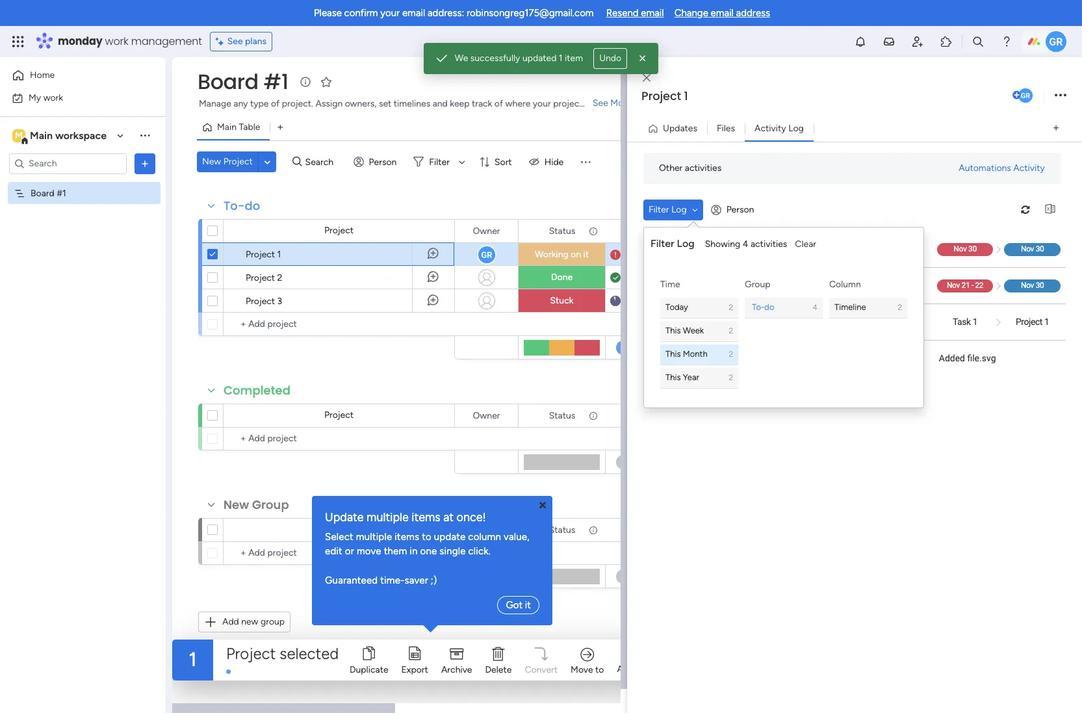 Task type: vqa. For each thing, say whether or not it's contained in the screenshot.
"Search Everything" image
yes



Task type: describe. For each thing, give the bounding box(es) containing it.
v2 search image
[[293, 155, 302, 169]]

Board #1 field
[[194, 67, 292, 96]]

status for completed
[[549, 410, 576, 421]]

2 of from the left
[[495, 98, 503, 109]]

sort
[[495, 156, 512, 167]]

email for change email address
[[711, 7, 734, 19]]

showing
[[705, 238, 741, 249]]

1 column information image from the top
[[589, 411, 599, 421]]

selected
[[280, 644, 339, 663]]

3
[[277, 296, 282, 307]]

export to excel image
[[1040, 205, 1061, 215]]

3m
[[665, 316, 678, 327]]

select product image
[[12, 35, 25, 48]]

new
[[241, 616, 258, 628]]

add new group button
[[198, 612, 291, 633]]

owners,
[[345, 98, 377, 109]]

click.
[[469, 546, 491, 557]]

1 horizontal spatial task
[[953, 316, 971, 327]]

1 vertical spatial greg robinson image
[[1018, 87, 1035, 104]]

close image
[[643, 73, 651, 83]]

dapulse timeline column image
[[849, 279, 859, 292]]

1 vertical spatial to-
[[752, 303, 765, 312]]

please confirm your email address: robinsongreg175@gmail.com
[[314, 7, 594, 19]]

and
[[433, 98, 448, 109]]

search everything image
[[972, 35, 985, 48]]

manage
[[199, 98, 231, 109]]

0 horizontal spatial task 1
[[714, 353, 741, 363]]

see for see more
[[593, 98, 609, 109]]

duplicate
[[350, 664, 389, 675]]

resend email link
[[606, 7, 664, 19]]

home button
[[8, 65, 140, 86]]

my work button
[[8, 87, 140, 108]]

activity log
[[755, 123, 804, 134]]

log inside "button"
[[672, 204, 687, 215]]

1 horizontal spatial group
[[745, 279, 771, 290]]

1 owner from the top
[[473, 225, 500, 236]]

1 horizontal spatial 4
[[813, 303, 818, 312]]

update
[[325, 510, 364, 524]]

0 vertical spatial task 1
[[953, 316, 978, 327]]

successfully
[[471, 53, 521, 64]]

move
[[357, 546, 382, 557]]

any
[[234, 98, 248, 109]]

stands.
[[585, 98, 614, 109]]

+ Add project text field
[[230, 546, 366, 561]]

Search in workspace field
[[27, 156, 109, 171]]

assign
[[316, 98, 343, 109]]

Completed field
[[220, 382, 294, 399]]

to- inside field
[[224, 198, 245, 214]]

nov 30 up nov 21 - 22
[[954, 244, 977, 253]]

nov down refresh icon
[[1022, 244, 1035, 253]]

v2 done deadline image
[[611, 271, 621, 284]]

v2 overdue deadline image
[[611, 249, 621, 261]]

1 now from the top
[[665, 244, 682, 254]]

1 horizontal spatial board
[[198, 67, 259, 96]]

completed
[[224, 382, 291, 399]]

nov right 22
[[1022, 281, 1035, 290]]

multiple for select
[[356, 531, 392, 543]]

more
[[611, 98, 632, 109]]

apps image
[[940, 35, 953, 48]]

updates
[[663, 123, 698, 134]]

we
[[455, 53, 468, 64]]

work for monday
[[105, 34, 128, 49]]

them
[[384, 546, 407, 557]]

clear button
[[790, 234, 822, 255]]

main table button
[[197, 117, 270, 138]]

keep
[[450, 98, 470, 109]]

22
[[976, 281, 984, 290]]

saver
[[405, 575, 429, 587]]

automations activity
[[959, 162, 1046, 173]]

once!
[[457, 510, 486, 524]]

other
[[659, 163, 683, 174]]

export
[[402, 664, 428, 675]]

2 for today
[[729, 303, 734, 312]]

2 now from the top
[[665, 280, 682, 290]]

1 vertical spatial filter log
[[651, 237, 695, 249]]

add view image
[[1054, 124, 1059, 133]]

move to
[[571, 664, 604, 675]]

this for this year
[[666, 373, 681, 383]]

1 vertical spatial task
[[714, 353, 733, 363]]

2 + add project text field from the top
[[230, 431, 366, 447]]

see plans button
[[210, 32, 273, 51]]

stuck
[[550, 295, 574, 306]]

help image
[[1001, 35, 1014, 48]]

menu image
[[580, 155, 593, 168]]

today
[[666, 303, 689, 312]]

status field for completed
[[546, 409, 579, 423]]

guaranteed
[[325, 575, 378, 587]]

new group
[[224, 497, 289, 513]]

this month
[[666, 349, 708, 359]]

2 for this year
[[729, 373, 734, 382]]

new for new project
[[202, 156, 221, 167]]

one
[[420, 546, 437, 557]]

guaranteed time-saver ;)
[[325, 575, 437, 587]]

table
[[239, 122, 260, 133]]

0 vertical spatial board #1
[[198, 67, 289, 96]]

main workspace
[[30, 129, 107, 141]]

2 owner field from the top
[[470, 409, 504, 423]]

0 horizontal spatial it
[[525, 599, 531, 611]]

inbox image
[[883, 35, 896, 48]]

1 horizontal spatial activities
[[751, 238, 788, 249]]

confirm
[[344, 7, 378, 19]]

3 status field from the top
[[546, 523, 579, 537]]

1 horizontal spatial to
[[596, 664, 604, 675]]

week
[[683, 326, 704, 336]]

see more
[[593, 98, 632, 109]]

please
[[314, 7, 342, 19]]

m
[[15, 130, 23, 141]]

home
[[30, 70, 55, 81]]

project inside button
[[224, 156, 253, 167]]

robinsongreg175@gmail.com
[[467, 7, 594, 19]]

30 for nov 30
[[1036, 244, 1045, 253]]

do inside field
[[245, 198, 260, 214]]

1 horizontal spatial it
[[584, 249, 589, 260]]

add
[[222, 616, 239, 628]]

board #1 list box
[[0, 179, 166, 380]]

project selected
[[226, 644, 339, 663]]

notifications image
[[854, 35, 867, 48]]

column information image
[[589, 226, 599, 236]]

invite members image
[[912, 35, 925, 48]]

list box containing now
[[644, 231, 1066, 376]]

where
[[506, 98, 531, 109]]

delete
[[485, 664, 512, 675]]

1 inside field
[[684, 88, 688, 104]]

;)
[[431, 575, 437, 587]]

dapulse text column image
[[849, 315, 859, 329]]

2 column information image from the top
[[589, 525, 599, 536]]

2 owner from the top
[[473, 410, 500, 421]]

main table
[[217, 122, 260, 133]]

2 vertical spatial filter
[[651, 237, 675, 249]]

0 vertical spatial person button
[[348, 152, 405, 172]]

person for top person popup button
[[369, 156, 397, 167]]

activity inside button
[[1014, 162, 1046, 173]]

this year
[[666, 373, 700, 383]]

1 horizontal spatial options image
[[1055, 87, 1067, 104]]

main for main table
[[217, 122, 237, 133]]

column
[[468, 531, 501, 543]]

project 3
[[246, 296, 282, 307]]

1 email from the left
[[402, 7, 425, 19]]

0 horizontal spatial 4
[[743, 238, 749, 249]]

status field for to-do
[[546, 224, 579, 238]]

group
[[261, 616, 285, 628]]

3 status from the top
[[549, 524, 576, 536]]

address:
[[428, 7, 464, 19]]

new for new group
[[224, 497, 249, 513]]

Project 1 field
[[639, 88, 1011, 105]]

log inside button
[[789, 123, 804, 134]]

0 vertical spatial activities
[[685, 163, 722, 174]]

add view image
[[278, 123, 283, 132]]

items for to
[[395, 531, 420, 543]]

filter log button
[[644, 199, 703, 220]]

1 of from the left
[[271, 98, 280, 109]]

my work
[[29, 92, 63, 103]]

board #1 inside list box
[[31, 188, 66, 199]]

automations
[[959, 162, 1012, 173]]

files button
[[707, 118, 745, 139]]

name
[[862, 316, 887, 327]]

person for the bottom person popup button
[[727, 204, 755, 215]]

workspace selection element
[[12, 128, 109, 145]]

item
[[565, 53, 583, 64]]

updated
[[523, 53, 557, 64]]

main for main workspace
[[30, 129, 53, 141]]

add to favorites image
[[320, 75, 333, 88]]

2 vertical spatial log
[[677, 237, 695, 249]]

this for this week
[[666, 326, 681, 336]]

see for see plans
[[227, 36, 243, 47]]

management
[[131, 34, 202, 49]]

showing 4 activities
[[705, 238, 788, 249]]



Task type: locate. For each thing, give the bounding box(es) containing it.
0 vertical spatial multiple
[[367, 510, 409, 524]]

1 owner field from the top
[[470, 224, 504, 238]]

0 vertical spatial now
[[665, 244, 682, 254]]

1 horizontal spatial #1
[[264, 67, 289, 96]]

add new group
[[222, 616, 285, 628]]

Search field
[[302, 153, 341, 171]]

21
[[962, 281, 970, 290]]

value,
[[504, 531, 530, 543]]

0 vertical spatial see
[[227, 36, 243, 47]]

group up + add project text field
[[252, 497, 289, 513]]

update
[[434, 531, 466, 543]]

your right confirm
[[381, 7, 400, 19]]

0 vertical spatial filter
[[429, 156, 450, 167]]

email right change
[[711, 7, 734, 19]]

task 1 down nov 21 - 22
[[953, 316, 978, 327]]

new inside button
[[202, 156, 221, 167]]

show board description image
[[298, 75, 313, 88]]

manage any type of project. assign owners, set timelines and keep track of where your project stands.
[[199, 98, 614, 109]]

refresh image
[[1016, 205, 1037, 215]]

0 horizontal spatial task
[[714, 353, 733, 363]]

options image up add view image
[[1055, 87, 1067, 104]]

1 vertical spatial 4
[[813, 303, 818, 312]]

0 horizontal spatial group
[[252, 497, 289, 513]]

files
[[717, 123, 736, 134]]

to
[[422, 531, 432, 543], [596, 664, 604, 675]]

filter log
[[649, 204, 687, 215], [651, 237, 695, 249]]

this for this month
[[666, 349, 681, 359]]

group inside field
[[252, 497, 289, 513]]

nov 30 for nov 30
[[1022, 244, 1045, 253]]

1 vertical spatial owner
[[473, 410, 500, 421]]

1 horizontal spatial person button
[[706, 199, 762, 220]]

board inside list box
[[31, 188, 54, 199]]

filter inside filter "popup button"
[[429, 156, 450, 167]]

board down the 'search in workspace' field
[[31, 188, 54, 199]]

1 vertical spatial your
[[533, 98, 551, 109]]

0 horizontal spatial main
[[30, 129, 53, 141]]

of right the track
[[495, 98, 503, 109]]

list box
[[644, 231, 1066, 376]]

+ add project text field down completed field
[[230, 431, 366, 447]]

email for resend email
[[641, 7, 664, 19]]

owner
[[473, 225, 500, 236], [473, 410, 500, 421], [473, 524, 500, 536]]

to right the move
[[596, 664, 604, 675]]

to inside the select multiple items to update column value, edit or move them in one single click.
[[422, 531, 432, 543]]

work right my
[[43, 92, 63, 103]]

activity inside button
[[755, 123, 787, 134]]

alert containing we successfully updated 1 item
[[424, 43, 659, 74]]

multiple inside the select multiple items to update column value, edit or move them in one single click.
[[356, 531, 392, 543]]

multiple up them
[[367, 510, 409, 524]]

log down project 1 field
[[789, 123, 804, 134]]

2 this from the top
[[666, 349, 681, 359]]

1 vertical spatial board
[[31, 188, 54, 199]]

1 horizontal spatial greg robinson image
[[1046, 31, 1067, 52]]

1 vertical spatial board #1
[[31, 188, 66, 199]]

1 vertical spatial + add project text field
[[230, 431, 366, 447]]

time
[[661, 279, 681, 290]]

0 vertical spatial status field
[[546, 224, 579, 238]]

4 right "showing"
[[743, 238, 749, 249]]

now up today
[[665, 280, 682, 290]]

2 vertical spatial status field
[[546, 523, 579, 537]]

of right "type"
[[271, 98, 280, 109]]

1 vertical spatial new
[[224, 497, 249, 513]]

#1 inside list box
[[57, 188, 66, 199]]

project 2
[[246, 272, 283, 284]]

person up 'showing 4 activities'
[[727, 204, 755, 215]]

email right resend
[[641, 7, 664, 19]]

0 horizontal spatial activity
[[755, 123, 787, 134]]

2 email from the left
[[641, 7, 664, 19]]

activities right other
[[685, 163, 722, 174]]

filter log left angle down image
[[649, 204, 687, 215]]

0 vertical spatial this
[[666, 326, 681, 336]]

done
[[551, 272, 573, 283]]

1 horizontal spatial work
[[105, 34, 128, 49]]

1 vertical spatial column information image
[[589, 525, 599, 536]]

now up time
[[665, 244, 682, 254]]

to up one
[[422, 531, 432, 543]]

0 horizontal spatial #1
[[57, 188, 66, 199]]

0 vertical spatial activity
[[755, 123, 787, 134]]

2 vertical spatial owner field
[[470, 523, 504, 537]]

2 right month
[[729, 350, 734, 359]]

edit
[[325, 546, 343, 557]]

1 inside alert
[[559, 53, 563, 64]]

items up in
[[395, 531, 420, 543]]

0 horizontal spatial do
[[245, 198, 260, 214]]

1 status field from the top
[[546, 224, 579, 238]]

arrow down image
[[454, 154, 470, 170]]

1 vertical spatial status field
[[546, 409, 579, 423]]

1 vertical spatial items
[[395, 531, 420, 543]]

workspace options image
[[139, 129, 152, 142]]

work
[[105, 34, 128, 49], [43, 92, 63, 103]]

resend
[[606, 7, 639, 19]]

or
[[345, 546, 354, 557]]

1 horizontal spatial activity
[[1014, 162, 1046, 173]]

0 horizontal spatial activities
[[685, 163, 722, 174]]

1 vertical spatial to-do
[[752, 303, 775, 312]]

0 horizontal spatial board #1
[[31, 188, 66, 199]]

change email address link
[[675, 7, 771, 19]]

1 horizontal spatial your
[[533, 98, 551, 109]]

activities
[[685, 163, 722, 174], [751, 238, 788, 249]]

archive
[[441, 664, 472, 675]]

board #1 down the 'search in workspace' field
[[31, 188, 66, 199]]

0 vertical spatial person
[[369, 156, 397, 167]]

1 horizontal spatial of
[[495, 98, 503, 109]]

0 vertical spatial your
[[381, 7, 400, 19]]

nov left 21
[[947, 281, 960, 290]]

0 vertical spatial task
[[953, 316, 971, 327]]

30 right 22
[[1036, 281, 1045, 290]]

monday work management
[[58, 34, 202, 49]]

activity right files
[[755, 123, 787, 134]]

file.svg
[[968, 353, 997, 363]]

see inside button
[[227, 36, 243, 47]]

got
[[506, 599, 523, 611]]

greg robinson image
[[1046, 31, 1067, 52], [1018, 87, 1035, 104]]

0 vertical spatial filter log
[[649, 204, 687, 215]]

person button right search 'field'
[[348, 152, 405, 172]]

1 vertical spatial to
[[596, 664, 604, 675]]

my
[[29, 92, 41, 103]]

see left more
[[593, 98, 609, 109]]

new project
[[202, 156, 253, 167]]

1 vertical spatial activity
[[1014, 162, 1046, 173]]

we successfully updated 1 item
[[455, 53, 583, 64]]

1 vertical spatial activities
[[751, 238, 788, 249]]

0 horizontal spatial person
[[369, 156, 397, 167]]

your right where
[[533, 98, 551, 109]]

this left month
[[666, 349, 681, 359]]

1 vertical spatial #1
[[57, 188, 66, 199]]

3 owner field from the top
[[470, 523, 504, 537]]

1 horizontal spatial email
[[641, 7, 664, 19]]

filter down filter log "button"
[[651, 237, 675, 249]]

work inside button
[[43, 92, 63, 103]]

1 status from the top
[[549, 225, 576, 236]]

filter log down filter log "button"
[[651, 237, 695, 249]]

1 vertical spatial options image
[[139, 157, 152, 170]]

nov 30 right 22
[[1022, 281, 1045, 290]]

project
[[642, 88, 682, 104], [224, 156, 253, 167], [324, 225, 354, 236], [714, 244, 743, 254], [246, 249, 275, 260], [246, 272, 275, 284], [714, 280, 743, 290], [246, 296, 275, 307], [714, 316, 743, 327], [1016, 316, 1043, 327], [324, 410, 354, 421], [324, 524, 354, 535], [226, 644, 276, 663]]

monday
[[58, 34, 102, 49]]

board
[[198, 67, 259, 96], [31, 188, 54, 199]]

1 horizontal spatial to-do
[[752, 303, 775, 312]]

status for to-do
[[549, 225, 576, 236]]

board up 'any'
[[198, 67, 259, 96]]

main left table
[[217, 122, 237, 133]]

board #1
[[198, 67, 289, 96], [31, 188, 66, 199]]

0 horizontal spatial new
[[202, 156, 221, 167]]

0 horizontal spatial to
[[422, 531, 432, 543]]

workspace
[[55, 129, 107, 141]]

do
[[245, 198, 260, 214], [765, 303, 775, 312]]

0 vertical spatial #1
[[264, 67, 289, 96]]

this left year
[[666, 373, 681, 383]]

this week
[[666, 326, 704, 336]]

sort button
[[474, 152, 520, 172]]

nov 30 for nov 21 - 22
[[1022, 281, 1045, 290]]

undo
[[600, 53, 622, 64]]

column information image
[[589, 411, 599, 421], [589, 525, 599, 536]]

change email address
[[675, 7, 771, 19]]

1 + add project text field from the top
[[230, 317, 366, 332]]

1 horizontal spatial board #1
[[198, 67, 289, 96]]

activities left clear
[[751, 238, 788, 249]]

0 horizontal spatial email
[[402, 7, 425, 19]]

0 vertical spatial to-
[[224, 198, 245, 214]]

log
[[789, 123, 804, 134], [672, 204, 687, 215], [677, 237, 695, 249]]

1 vertical spatial log
[[672, 204, 687, 215]]

2 vertical spatial owner
[[473, 524, 500, 536]]

multiple for update
[[367, 510, 409, 524]]

to-
[[224, 198, 245, 214], [752, 303, 765, 312]]

0 vertical spatial it
[[584, 249, 589, 260]]

project 1 inside field
[[642, 88, 688, 104]]

project
[[554, 98, 583, 109]]

1 vertical spatial see
[[593, 98, 609, 109]]

type
[[250, 98, 269, 109]]

to- down 'showing 4 activities'
[[752, 303, 765, 312]]

task
[[953, 316, 971, 327], [714, 353, 733, 363]]

nov
[[954, 244, 967, 253], [1022, 244, 1035, 253], [947, 281, 960, 290], [1022, 281, 1035, 290]]

1 horizontal spatial task 1
[[953, 316, 978, 327]]

multiple up move
[[356, 531, 392, 543]]

1 vertical spatial person
[[727, 204, 755, 215]]

automations activity button
[[954, 158, 1051, 179]]

angle down image
[[692, 205, 698, 214]]

#1 down the 'search in workspace' field
[[57, 188, 66, 199]]

filter log inside "button"
[[649, 204, 687, 215]]

1 this from the top
[[666, 326, 681, 336]]

main inside the workspace selection element
[[30, 129, 53, 141]]

filter left arrow down image
[[429, 156, 450, 167]]

option
[[0, 181, 166, 184]]

select
[[325, 531, 354, 543]]

1 horizontal spatial new
[[224, 497, 249, 513]]

email left address:
[[402, 7, 425, 19]]

filter left angle down image
[[649, 204, 670, 215]]

4 left timeline
[[813, 303, 818, 312]]

it right got
[[525, 599, 531, 611]]

Status field
[[546, 224, 579, 238], [546, 409, 579, 423], [546, 523, 579, 537]]

new inside field
[[224, 497, 249, 513]]

2 for timeline
[[898, 303, 903, 312]]

3 owner from the top
[[473, 524, 500, 536]]

board #1 up 'any'
[[198, 67, 289, 96]]

0 vertical spatial owner field
[[470, 224, 504, 238]]

#1 up "type"
[[264, 67, 289, 96]]

nov 30
[[954, 244, 977, 253], [1022, 244, 1045, 253], [1022, 281, 1045, 290]]

updates button
[[643, 118, 707, 139]]

0 vertical spatial column information image
[[589, 411, 599, 421]]

dapulse drag 2 image
[[629, 371, 634, 386]]

now
[[665, 244, 682, 254], [665, 280, 682, 290]]

0 vertical spatial status
[[549, 225, 576, 236]]

0 vertical spatial to-do
[[224, 198, 260, 214]]

1 vertical spatial work
[[43, 92, 63, 103]]

1 vertical spatial do
[[765, 303, 775, 312]]

1 vertical spatial group
[[252, 497, 289, 513]]

update multiple items at once!
[[325, 510, 486, 524]]

dapulse addbtn image
[[1013, 91, 1022, 99]]

hide button
[[524, 152, 572, 172]]

status
[[549, 225, 576, 236], [549, 410, 576, 421], [549, 524, 576, 536]]

2 right week
[[729, 326, 734, 336]]

working
[[535, 249, 569, 260]]

in
[[410, 546, 418, 557]]

nov 30 down refresh icon
[[1022, 244, 1045, 253]]

to-do inside field
[[224, 198, 260, 214]]

got it link
[[498, 596, 540, 614]]

close image
[[637, 52, 650, 65]]

6m
[[665, 353, 678, 363]]

this
[[666, 326, 681, 336], [666, 349, 681, 359], [666, 373, 681, 383]]

2 right year
[[729, 373, 734, 382]]

To-do field
[[220, 198, 264, 215]]

main inside main table button
[[217, 122, 237, 133]]

2 for this week
[[729, 326, 734, 336]]

items inside the select multiple items to update column value, edit or move them in one single click.
[[395, 531, 420, 543]]

1 vertical spatial task 1
[[714, 353, 741, 363]]

new
[[202, 156, 221, 167], [224, 497, 249, 513]]

0 vertical spatial group
[[745, 279, 771, 290]]

see more link
[[592, 97, 633, 110]]

project inside field
[[642, 88, 682, 104]]

alert
[[424, 43, 659, 74]]

set
[[379, 98, 392, 109]]

30 down export to excel icon
[[1036, 244, 1045, 253]]

options image
[[1055, 87, 1067, 104], [139, 157, 152, 170]]

1 vertical spatial now
[[665, 280, 682, 290]]

it right on
[[584, 249, 589, 260]]

select multiple items to update column value, edit or move them in one single click.
[[325, 531, 530, 557]]

1 vertical spatial multiple
[[356, 531, 392, 543]]

track
[[472, 98, 493, 109]]

work right monday in the left top of the page
[[105, 34, 128, 49]]

options image down workspace options image
[[139, 157, 152, 170]]

resend email
[[606, 7, 664, 19]]

person left filter "popup button"
[[369, 156, 397, 167]]

+ add project text field down 3
[[230, 317, 366, 332]]

1 horizontal spatial to-
[[752, 303, 765, 312]]

log down angle down image
[[677, 237, 695, 249]]

person button up "showing"
[[706, 199, 762, 220]]

angle down image
[[264, 157, 271, 167]]

2 up 3
[[277, 272, 283, 284]]

0 vertical spatial greg robinson image
[[1046, 31, 1067, 52]]

1 vertical spatial status
[[549, 410, 576, 421]]

0 horizontal spatial options image
[[139, 157, 152, 170]]

2 right timeline
[[898, 303, 903, 312]]

2 status from the top
[[549, 410, 576, 421]]

30 for nov 21 - 22
[[1036, 281, 1045, 290]]

0 horizontal spatial greg robinson image
[[1018, 87, 1035, 104]]

0 horizontal spatial to-do
[[224, 198, 260, 214]]

0 vertical spatial + add project text field
[[230, 317, 366, 332]]

0 vertical spatial to
[[422, 531, 432, 543]]

Owner field
[[470, 224, 504, 238], [470, 409, 504, 423], [470, 523, 504, 537]]

workspace image
[[12, 128, 25, 143]]

30 up -
[[969, 244, 977, 253]]

new project button
[[197, 152, 258, 172]]

2 for this month
[[729, 350, 734, 359]]

1 horizontal spatial main
[[217, 122, 237, 133]]

main right workspace image
[[30, 129, 53, 141]]

New Group field
[[220, 497, 292, 514]]

see plans
[[227, 36, 267, 47]]

task down nov 21 - 22
[[953, 316, 971, 327]]

work for my
[[43, 92, 63, 103]]

0 horizontal spatial to-
[[224, 198, 245, 214]]

2 vertical spatial this
[[666, 373, 681, 383]]

+ Add project text field
[[230, 317, 366, 332], [230, 431, 366, 447]]

-
[[972, 281, 974, 290]]

1 vertical spatial this
[[666, 349, 681, 359]]

activity up refresh icon
[[1014, 162, 1046, 173]]

nov up nov 21 - 22
[[954, 244, 967, 253]]

1 vertical spatial person button
[[706, 199, 762, 220]]

at
[[444, 510, 454, 524]]

this left week
[[666, 326, 681, 336]]

3 this from the top
[[666, 373, 681, 383]]

items for at
[[412, 510, 441, 524]]

items left at
[[412, 510, 441, 524]]

of
[[271, 98, 280, 109], [495, 98, 503, 109]]

task right month
[[714, 353, 733, 363]]

filter button
[[409, 152, 470, 172]]

see left plans
[[227, 36, 243, 47]]

log left angle down image
[[672, 204, 687, 215]]

0 vertical spatial do
[[245, 198, 260, 214]]

task 1 right month
[[714, 353, 741, 363]]

to- down new project button
[[224, 198, 245, 214]]

2 right today
[[729, 303, 734, 312]]

0 vertical spatial board
[[198, 67, 259, 96]]

3 email from the left
[[711, 7, 734, 19]]

got it
[[506, 599, 531, 611]]

0 vertical spatial items
[[412, 510, 441, 524]]

group down 'showing 4 activities'
[[745, 279, 771, 290]]

2 status field from the top
[[546, 409, 579, 423]]

filter inside filter log "button"
[[649, 204, 670, 215]]

month
[[683, 349, 708, 359]]



